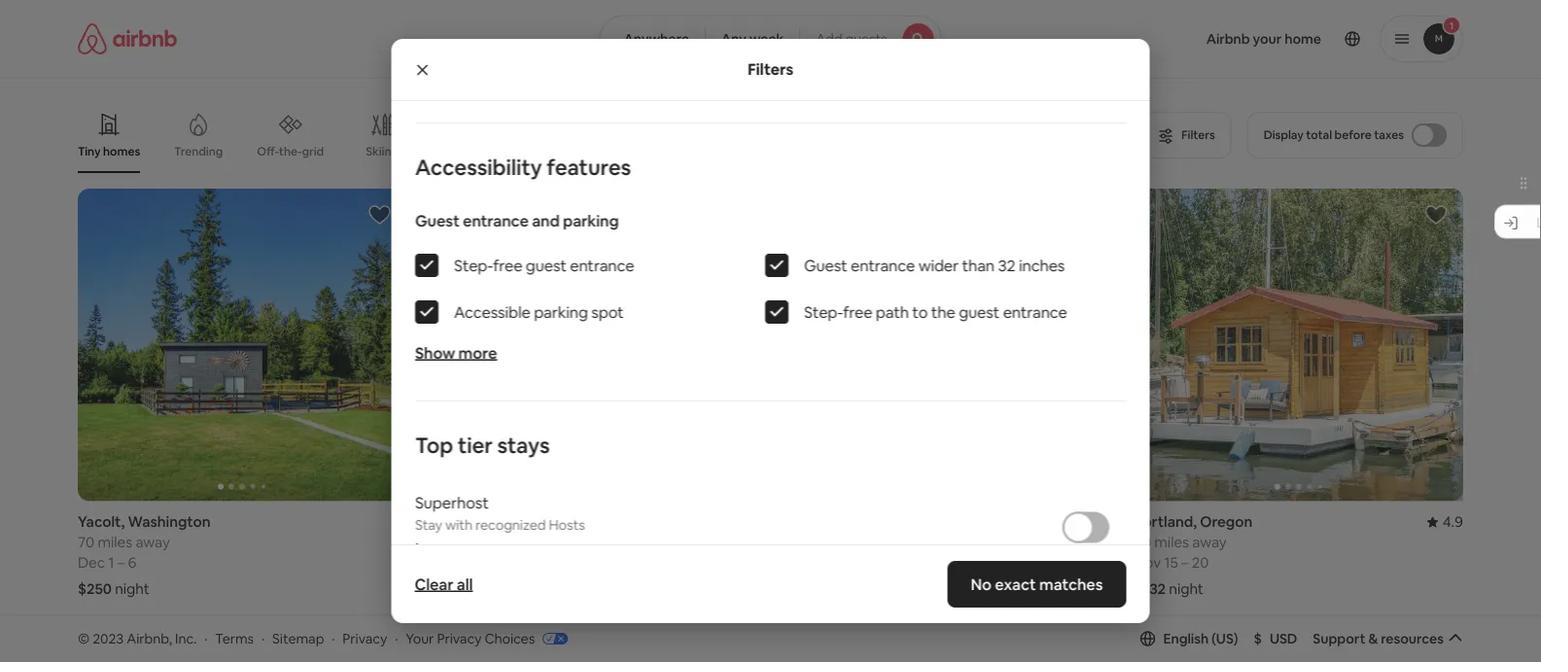 Task type: vqa. For each thing, say whether or not it's contained in the screenshot.
the leftmost night
yes



Task type: locate. For each thing, give the bounding box(es) containing it.
1 oregon from the left
[[472, 512, 525, 531]]

wider
[[918, 255, 958, 275]]

away right with
[[488, 533, 522, 552]]

no
[[971, 574, 992, 594]]

1 – from the left
[[117, 553, 125, 572]]

matches
[[1040, 574, 1103, 594]]

sitemap link
[[272, 630, 324, 647]]

miles
[[98, 533, 132, 552], [450, 533, 485, 552], [802, 533, 837, 552], [1154, 533, 1189, 552]]

off-the-grid
[[257, 144, 324, 159]]

parking left the spot
[[533, 302, 588, 322]]

1 horizontal spatial add to wishlist: portland, oregon image
[[1424, 203, 1448, 227]]

70
[[78, 533, 94, 552]]

0 horizontal spatial guest
[[415, 211, 459, 230]]

superhost
[[415, 493, 488, 512]]

english
[[1163, 630, 1209, 647]]

0 horizontal spatial night
[[115, 579, 150, 598]]

2 – from the left
[[1181, 553, 1189, 572]]

2 away from the left
[[488, 533, 522, 552]]

0 vertical spatial guest
[[415, 211, 459, 230]]

2023
[[93, 630, 124, 647]]

miles for portland,
[[1154, 533, 1189, 552]]

2 oregon from the left
[[1200, 512, 1253, 531]]

airbnb,
[[127, 630, 172, 647]]

0 horizontal spatial privacy
[[343, 630, 387, 647]]

miles down bend, on the left bottom of the page
[[450, 533, 485, 552]]

step- left path
[[804, 302, 843, 322]]

1 horizontal spatial guest
[[804, 255, 847, 275]]

1 privacy from the left
[[343, 630, 387, 647]]

0 vertical spatial guest
[[525, 255, 566, 275]]

away up 20
[[1192, 533, 1227, 552]]

0 horizontal spatial show
[[415, 343, 455, 363]]

$250
[[78, 579, 112, 598]]

privacy right your
[[437, 630, 482, 647]]

– right 1
[[117, 553, 125, 572]]

privacy left your
[[343, 630, 387, 647]]

guest for guest entrance wider than 32 inches
[[804, 255, 847, 275]]

away inside bend, oregon 98 miles away
[[488, 533, 522, 552]]

away inside 'yacolt, washington 70 miles away dec 1 – 6 $250 night'
[[136, 533, 170, 552]]

4.94 out of 5 average rating image
[[1066, 512, 1111, 531]]

1 horizontal spatial show
[[726, 544, 761, 562]]

– for 20
[[1181, 553, 1189, 572]]

guest entrance wider than 32 inches
[[804, 255, 1064, 275]]

98
[[430, 533, 447, 552]]

entrance down inches
[[1003, 302, 1067, 322]]

inc.
[[175, 630, 197, 647]]

oregon inside bend, oregon 98 miles away
[[472, 512, 525, 531]]

show inside filters dialog
[[415, 343, 455, 363]]

3 miles from the left
[[802, 533, 837, 552]]

your privacy choices link
[[406, 630, 568, 649]]

than
[[962, 255, 994, 275]]

1 vertical spatial guest
[[804, 255, 847, 275]]

grid
[[302, 144, 324, 159]]

1 vertical spatial guest
[[958, 302, 999, 322]]

show left the more
[[415, 343, 455, 363]]

all
[[457, 574, 473, 594]]

guest entrance and parking
[[415, 211, 618, 230]]

2 horizontal spatial night
[[1169, 579, 1204, 598]]

free left path
[[843, 302, 872, 322]]

step-free guest entrance
[[454, 255, 634, 275]]

night down 20
[[1169, 579, 1204, 598]]

1
[[108, 553, 114, 572]]

parking right and
[[563, 211, 618, 230]]

night down 6
[[115, 579, 150, 598]]

free
[[493, 255, 522, 275], [843, 302, 872, 322]]

guest
[[525, 255, 566, 275], [958, 302, 999, 322]]

2 privacy from the left
[[437, 630, 482, 647]]

3 away from the left
[[840, 533, 874, 552]]

show left map
[[726, 544, 761, 562]]

56 miles away
[[782, 533, 874, 552]]

1 horizontal spatial privacy
[[437, 630, 482, 647]]

· right terms link
[[262, 630, 265, 647]]

step- for step-free guest entrance
[[454, 255, 493, 275]]

display total before taxes
[[1264, 127, 1404, 142]]

0 horizontal spatial step-
[[454, 255, 493, 275]]

show inside button
[[726, 544, 761, 562]]

0 vertical spatial step-
[[454, 255, 493, 275]]

1 vertical spatial add to wishlist: portland, oregon image
[[1072, 652, 1096, 662]]

and
[[532, 211, 559, 230]]

yacolt, washington 70 miles away dec 1 – 6 $250 night
[[78, 512, 211, 598]]

night for $250
[[115, 579, 150, 598]]

none search field containing anywhere
[[599, 16, 942, 62]]

miles right the 56
[[802, 533, 837, 552]]

support & resources button
[[1313, 630, 1463, 647]]

sitemap
[[272, 630, 324, 647]]

away right the 56
[[840, 533, 874, 552]]

free for path
[[843, 302, 872, 322]]

guest right the
[[958, 302, 999, 322]]

group
[[391, 0, 1150, 124], [78, 97, 1130, 173], [78, 189, 407, 501], [430, 189, 759, 501], [782, 189, 1111, 501], [1134, 189, 1463, 501], [78, 637, 407, 662], [430, 637, 759, 662], [782, 637, 1111, 662], [1134, 637, 1463, 662]]

1 horizontal spatial guest
[[958, 302, 999, 322]]

2 miles from the left
[[450, 533, 485, 552]]

miles inside bend, oregon 98 miles away
[[450, 533, 485, 552]]

spot
[[591, 302, 623, 322]]

away inside the portland, oregon 50 miles away nov 15 – 20 $132 night
[[1192, 533, 1227, 552]]

tier
[[457, 431, 492, 459]]

oregon
[[472, 512, 525, 531], [1200, 512, 1253, 531]]

guest
[[415, 211, 459, 230], [804, 255, 847, 275]]

1 horizontal spatial –
[[1181, 553, 1189, 572]]

night right the $148
[[465, 579, 500, 598]]

guest down and
[[525, 255, 566, 275]]

– inside the portland, oregon 50 miles away nov 15 – 20 $132 night
[[1181, 553, 1189, 572]]

1 away from the left
[[136, 533, 170, 552]]

$148
[[430, 579, 462, 598]]

None search field
[[599, 16, 942, 62]]

1 horizontal spatial oregon
[[1200, 512, 1253, 531]]

step- up 'accessible'
[[454, 255, 493, 275]]

1 · from the left
[[204, 630, 208, 647]]

oregon up 20
[[1200, 512, 1253, 531]]

resources
[[1381, 630, 1444, 647]]

away
[[136, 533, 170, 552], [488, 533, 522, 552], [840, 533, 874, 552], [1192, 533, 1227, 552]]

· left the privacy link
[[332, 630, 335, 647]]

nov
[[1134, 553, 1161, 572]]

add to wishlist: portland, oregon image
[[1424, 203, 1448, 227], [1072, 652, 1096, 662]]

1 vertical spatial free
[[843, 302, 872, 322]]

stay
[[415, 516, 442, 534]]

1 horizontal spatial step-
[[804, 302, 843, 322]]

– right "15"
[[1181, 553, 1189, 572]]

4 away from the left
[[1192, 533, 1227, 552]]

4 miles from the left
[[1154, 533, 1189, 552]]

· left your
[[395, 630, 398, 647]]

night inside 'yacolt, washington 70 miles away dec 1 – 6 $250 night'
[[115, 579, 150, 598]]

away down washington at the bottom of the page
[[136, 533, 170, 552]]

0 vertical spatial show
[[415, 343, 455, 363]]

3 night from the left
[[1169, 579, 1204, 598]]

night
[[115, 579, 150, 598], [465, 579, 500, 598], [1169, 579, 1204, 598]]

hosts
[[548, 516, 584, 534]]

0 horizontal spatial –
[[117, 553, 125, 572]]

features
[[546, 153, 631, 181]]

skiing
[[366, 144, 399, 159]]

step-
[[454, 255, 493, 275], [804, 302, 843, 322]]

more
[[458, 343, 497, 363]]

miles inside 'yacolt, washington 70 miles away dec 1 – 6 $250 night'
[[98, 533, 132, 552]]

any
[[721, 30, 746, 48]]

oregon for bend, oregon 98 miles away
[[472, 512, 525, 531]]

1 horizontal spatial free
[[843, 302, 872, 322]]

show
[[415, 343, 455, 363], [726, 544, 761, 562]]

anywhere
[[624, 30, 689, 48]]

step- for step-free path to the guest entrance
[[804, 302, 843, 322]]

0 horizontal spatial free
[[493, 255, 522, 275]]

accessible parking spot
[[454, 302, 623, 322]]

away for bend,
[[488, 533, 522, 552]]

· right inc.
[[204, 630, 208, 647]]

parking
[[563, 211, 618, 230], [533, 302, 588, 322]]

1 night from the left
[[115, 579, 150, 598]]

add
[[816, 30, 842, 48]]

0 horizontal spatial oregon
[[472, 512, 525, 531]]

entrance
[[462, 211, 528, 230], [570, 255, 634, 275], [850, 255, 915, 275], [1003, 302, 1067, 322]]

– inside 'yacolt, washington 70 miles away dec 1 – 6 $250 night'
[[117, 553, 125, 572]]

1 vertical spatial show
[[726, 544, 761, 562]]

night inside the portland, oregon 50 miles away nov 15 – 20 $132 night
[[1169, 579, 1204, 598]]

top tier stays
[[415, 431, 549, 459]]

0 vertical spatial free
[[493, 255, 522, 275]]

1 miles from the left
[[98, 533, 132, 552]]

mansions
[[528, 144, 579, 159]]

privacy inside your privacy choices link
[[437, 630, 482, 647]]

oregon inside the portland, oregon 50 miles away nov 15 – 20 $132 night
[[1200, 512, 1253, 531]]

$
[[1254, 630, 1262, 647]]

show more button
[[415, 343, 497, 363]]

any week
[[721, 30, 784, 48]]

dec
[[78, 553, 105, 572]]

inches
[[1019, 255, 1064, 275]]

·
[[204, 630, 208, 647], [262, 630, 265, 647], [332, 630, 335, 647], [395, 630, 398, 647]]

oregon right with
[[472, 512, 525, 531]]

choices
[[485, 630, 535, 647]]

your
[[406, 630, 434, 647]]

entrance left and
[[462, 211, 528, 230]]

yacolt,
[[78, 512, 125, 531]]

miles inside the portland, oregon 50 miles away nov 15 – 20 $132 night
[[1154, 533, 1189, 552]]

miles up 1
[[98, 533, 132, 552]]

anywhere button
[[599, 16, 706, 62]]

entrance up the spot
[[570, 255, 634, 275]]

oregon for portland, oregon 50 miles away nov 15 – 20 $132 night
[[1200, 512, 1253, 531]]

free down guest entrance and parking
[[493, 255, 522, 275]]

1 horizontal spatial night
[[465, 579, 500, 598]]

0 vertical spatial parking
[[563, 211, 618, 230]]

miles up "15"
[[1154, 533, 1189, 552]]

1 vertical spatial step-
[[804, 302, 843, 322]]



Task type: describe. For each thing, give the bounding box(es) containing it.
tiny
[[78, 144, 101, 159]]

map
[[764, 544, 792, 562]]

accessibility
[[415, 153, 542, 181]]

4.9 out of 5 average rating image
[[1427, 512, 1463, 531]]

bend,
[[430, 512, 469, 531]]

guests
[[845, 30, 887, 48]]

add guests
[[816, 30, 887, 48]]

with
[[445, 516, 472, 534]]

group containing off-the-grid
[[78, 97, 1130, 173]]

guest for guest entrance and parking
[[415, 211, 459, 230]]

$148 night
[[430, 579, 500, 598]]

clear all
[[415, 574, 473, 594]]

accessible
[[454, 302, 530, 322]]

3 · from the left
[[332, 630, 335, 647]]

usd
[[1270, 630, 1297, 647]]

the-
[[279, 144, 302, 159]]

english (us)
[[1163, 630, 1238, 647]]

night for $132
[[1169, 579, 1204, 598]]

any week button
[[705, 16, 800, 62]]

filters
[[748, 59, 794, 79]]

6
[[128, 553, 136, 572]]

show for show map
[[726, 544, 761, 562]]

$132
[[1134, 579, 1166, 598]]

4 · from the left
[[395, 630, 398, 647]]

exact
[[995, 574, 1036, 594]]

to
[[912, 302, 927, 322]]

before
[[1335, 127, 1372, 142]]

support & resources
[[1313, 630, 1444, 647]]

terms link
[[215, 630, 254, 647]]

tiny homes
[[78, 144, 140, 159]]

50
[[1134, 533, 1151, 552]]

filters dialog
[[391, 0, 1150, 662]]

– for 6
[[117, 553, 125, 572]]

0 horizontal spatial add to wishlist: portland, oregon image
[[1072, 652, 1096, 662]]

0 horizontal spatial guest
[[525, 255, 566, 275]]

miles for yacolt,
[[98, 533, 132, 552]]

2 night from the left
[[465, 579, 500, 598]]

clear
[[415, 574, 454, 594]]

show more
[[415, 343, 497, 363]]

show for show more
[[415, 343, 455, 363]]

display total before taxes button
[[1247, 112, 1463, 158]]

display
[[1264, 127, 1304, 142]]

4.94
[[1082, 512, 1111, 531]]

away for portland,
[[1192, 533, 1227, 552]]

portland,
[[1134, 512, 1197, 531]]

recognized
[[475, 516, 545, 534]]

4.9
[[1443, 512, 1463, 531]]

15
[[1164, 553, 1178, 572]]

32
[[998, 255, 1015, 275]]

free for guest
[[493, 255, 522, 275]]

&
[[1368, 630, 1378, 647]]

superhost stay with recognized hosts
[[415, 493, 584, 534]]

terms
[[215, 630, 254, 647]]

show map button
[[706, 530, 835, 576]]

off-
[[257, 144, 279, 159]]

1 vertical spatial parking
[[533, 302, 588, 322]]

no exact matches
[[971, 574, 1103, 594]]

taxes
[[1374, 127, 1404, 142]]

add to wishlist: yacolt, washington image
[[368, 203, 391, 227]]

56
[[782, 533, 799, 552]]

homes
[[103, 144, 140, 159]]

© 2023 airbnb, inc. ·
[[78, 630, 208, 647]]

profile element
[[965, 0, 1463, 78]]

the
[[931, 302, 955, 322]]

step-free path to the guest entrance
[[804, 302, 1067, 322]]

20
[[1192, 553, 1209, 572]]

add guests button
[[799, 16, 942, 62]]

english (us) button
[[1140, 630, 1238, 647]]

terms · sitemap · privacy ·
[[215, 630, 398, 647]]

support
[[1313, 630, 1366, 647]]

no exact matches link
[[948, 561, 1126, 608]]

your privacy choices
[[406, 630, 535, 647]]

privacy link
[[343, 630, 387, 647]]

washington
[[128, 512, 211, 531]]

top
[[415, 431, 453, 459]]

show map
[[726, 544, 792, 562]]

(us)
[[1212, 630, 1238, 647]]

stays
[[497, 431, 549, 459]]

miles for bend,
[[450, 533, 485, 552]]

away for yacolt,
[[136, 533, 170, 552]]

entrance up path
[[850, 255, 915, 275]]

2 · from the left
[[262, 630, 265, 647]]

add to wishlist: chinook, washington image
[[720, 652, 743, 662]]

path
[[875, 302, 909, 322]]

bend, oregon 98 miles away
[[430, 512, 525, 552]]

portland, oregon 50 miles away nov 15 – 20 $132 night
[[1134, 512, 1253, 598]]

0 vertical spatial add to wishlist: portland, oregon image
[[1424, 203, 1448, 227]]

clear all button
[[405, 565, 483, 604]]

trending
[[174, 144, 223, 159]]

total
[[1306, 127, 1332, 142]]



